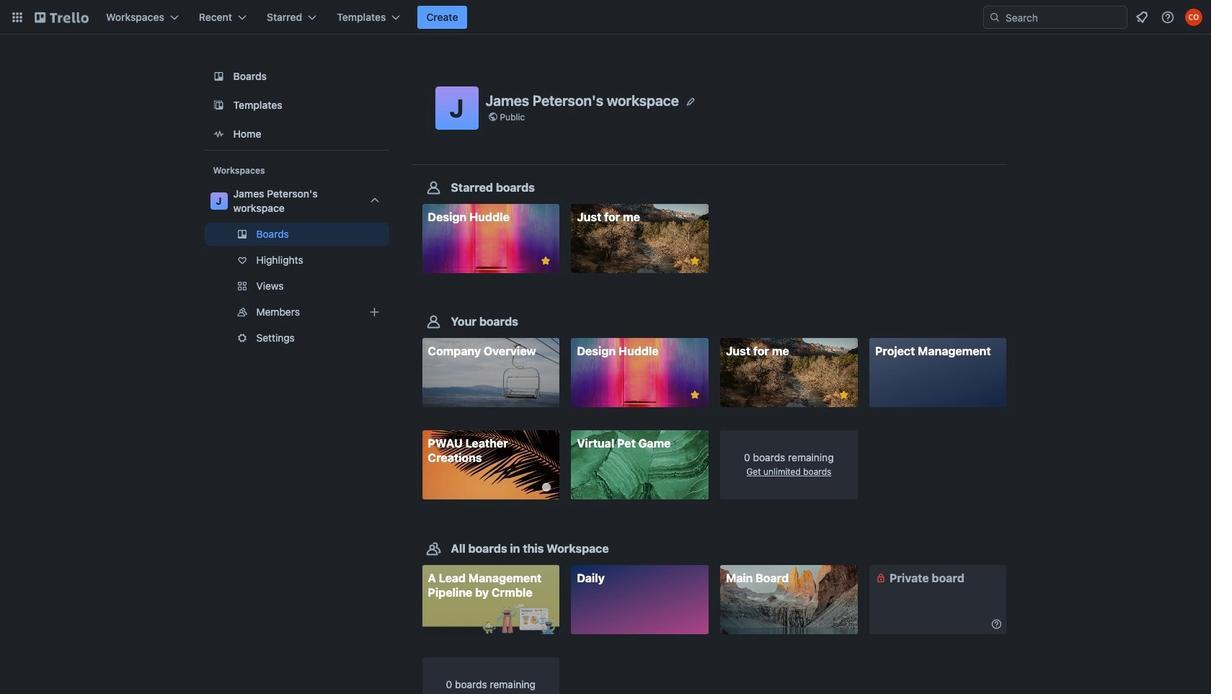 Task type: vqa. For each thing, say whether or not it's contained in the screenshot.
Click to unstar this board. It will be removed from your starred list. icon
yes



Task type: locate. For each thing, give the bounding box(es) containing it.
Search field
[[1001, 7, 1127, 27]]

primary element
[[0, 0, 1211, 35]]

home image
[[210, 125, 228, 143]]

search image
[[989, 12, 1001, 23]]

board image
[[210, 68, 228, 85]]

sm image
[[874, 571, 888, 585], [990, 617, 1004, 631]]

click to unstar this board. it will be removed from your starred list. image
[[689, 255, 702, 268], [689, 389, 702, 402], [838, 389, 851, 402]]

back to home image
[[35, 6, 89, 29]]

template board image
[[210, 97, 228, 114]]

1 vertical spatial sm image
[[990, 617, 1004, 631]]

there is new activity on this board. image
[[542, 483, 551, 492]]

0 horizontal spatial sm image
[[874, 571, 888, 585]]

click to unstar this board. it will be removed from your starred list. image
[[539, 255, 552, 268]]



Task type: describe. For each thing, give the bounding box(es) containing it.
0 notifications image
[[1134, 9, 1151, 26]]

add image
[[366, 304, 383, 321]]

1 horizontal spatial sm image
[[990, 617, 1004, 631]]

0 vertical spatial sm image
[[874, 571, 888, 585]]

open information menu image
[[1161, 10, 1175, 25]]

christina overa (christinaovera) image
[[1186, 9, 1203, 26]]



